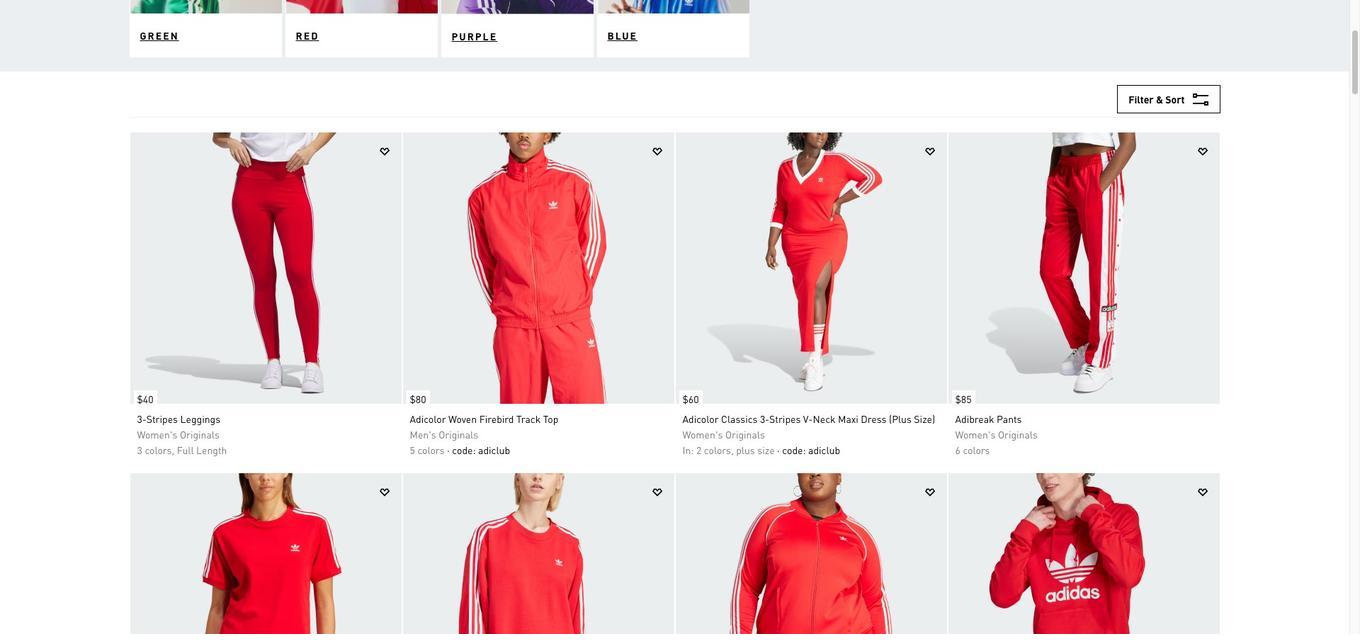 Task type: locate. For each thing, give the bounding box(es) containing it.
adibreak pants women's originals 6 colors
[[956, 412, 1038, 456]]

colors down men's
[[418, 444, 445, 456]]

2 women's from the left
[[683, 428, 723, 441]]

adicolor for $60
[[683, 412, 719, 425]]

1 horizontal spatial 3-
[[760, 412, 770, 425]]

colors inside adicolor woven firebird track top men's originals 5 colors · code: adiclub
[[418, 444, 445, 456]]

originals inside adicolor classics 3-stripes v-neck maxi dress (plus size) women's originals in: 2 colors, plus size · code: adiclub
[[726, 428, 765, 441]]

1 horizontal spatial colors,
[[704, 444, 734, 456]]

filter & sort button
[[1118, 85, 1221, 114]]

1 3- from the left
[[137, 412, 146, 425]]

colors, inside 3-stripes leggings women's originals 3 colors, full length
[[145, 444, 175, 456]]

&
[[1157, 93, 1164, 106]]

stripes left v-
[[770, 412, 801, 425]]

1 colors, from the left
[[145, 444, 175, 456]]

0 horizontal spatial code:
[[452, 444, 476, 456]]

1 stripes from the left
[[146, 412, 178, 425]]

3-
[[137, 412, 146, 425], [760, 412, 770, 425]]

$80
[[410, 393, 426, 405]]

·
[[447, 444, 450, 456], [777, 444, 780, 456]]

leggings
[[180, 412, 220, 425]]

code:
[[452, 444, 476, 456], [783, 444, 806, 456]]

2 code: from the left
[[783, 444, 806, 456]]

2 adicolor from the left
[[683, 412, 719, 425]]

adiclub down "firebird"
[[478, 444, 510, 456]]

code: inside adicolor classics 3-stripes v-neck maxi dress (plus size) women's originals in: 2 colors, plus size · code: adiclub
[[783, 444, 806, 456]]

code: inside adicolor woven firebird track top men's originals 5 colors · code: adiclub
[[452, 444, 476, 456]]

0 horizontal spatial stripes
[[146, 412, 178, 425]]

stripes
[[146, 412, 178, 425], [770, 412, 801, 425]]

colors, right 2
[[704, 444, 734, 456]]

women's
[[137, 428, 177, 441], [683, 428, 723, 441], [956, 428, 996, 441]]

women's up 2
[[683, 428, 723, 441]]

originals down woven
[[439, 428, 478, 441]]

1 horizontal spatial adicolor
[[683, 412, 719, 425]]

stripes inside 3-stripes leggings women's originals 3 colors, full length
[[146, 412, 178, 425]]

3- right classics
[[760, 412, 770, 425]]

1 · from the left
[[447, 444, 450, 456]]

1 horizontal spatial stripes
[[770, 412, 801, 425]]

colors right 6
[[963, 444, 990, 456]]

adicolor up men's
[[410, 412, 446, 425]]

1 adiclub from the left
[[478, 444, 510, 456]]

colors
[[418, 444, 445, 456], [963, 444, 990, 456]]

colors, right 3
[[145, 444, 175, 456]]

2 3- from the left
[[760, 412, 770, 425]]

$85 link
[[949, 383, 976, 407]]

stripes down $40
[[146, 412, 178, 425]]

1 horizontal spatial women's
[[683, 428, 723, 441]]

1 women's from the left
[[137, 428, 177, 441]]

0 horizontal spatial adiclub
[[478, 444, 510, 456]]

women's inside adicolor classics 3-stripes v-neck maxi dress (plus size) women's originals in: 2 colors, plus size · code: adiclub
[[683, 428, 723, 441]]

men's originals red adicolor woven firebird track top image
[[403, 132, 674, 404]]

1 adicolor from the left
[[410, 412, 446, 425]]

women's inside adibreak pants women's originals 6 colors
[[956, 428, 996, 441]]

6
[[956, 444, 961, 456]]

0 horizontal spatial adicolor
[[410, 412, 446, 425]]

1 horizontal spatial colors
[[963, 444, 990, 456]]

2 horizontal spatial women's
[[956, 428, 996, 441]]

code: right size
[[783, 444, 806, 456]]

adiclub down neck
[[809, 444, 841, 456]]

4 originals from the left
[[999, 428, 1038, 441]]

adicolor inside adicolor woven firebird track top men's originals 5 colors · code: adiclub
[[410, 412, 446, 425]]

stripes inside adicolor classics 3-stripes v-neck maxi dress (plus size) women's originals in: 2 colors, plus size · code: adiclub
[[770, 412, 801, 425]]

list
[[129, 0, 1221, 57]]

· down woven
[[447, 444, 450, 456]]

0 horizontal spatial women's
[[137, 428, 177, 441]]

$60 link
[[676, 383, 703, 407]]

size)
[[914, 412, 936, 425]]

3- inside adicolor classics 3-stripes v-neck maxi dress (plus size) women's originals in: 2 colors, plus size · code: adiclub
[[760, 412, 770, 425]]

adicolor woven firebird track top men's originals 5 colors · code: adiclub
[[410, 412, 559, 456]]

originals
[[180, 428, 220, 441], [439, 428, 478, 441], [726, 428, 765, 441], [999, 428, 1038, 441]]

firebird
[[480, 412, 514, 425]]

adiclub
[[478, 444, 510, 456], [809, 444, 841, 456]]

1 horizontal spatial ·
[[777, 444, 780, 456]]

0 horizontal spatial ·
[[447, 444, 450, 456]]

$40 link
[[130, 383, 157, 407]]

3 originals from the left
[[726, 428, 765, 441]]

blue
[[608, 29, 638, 42]]

1 originals from the left
[[180, 428, 220, 441]]

blue link
[[597, 0, 749, 57]]

code: down woven
[[452, 444, 476, 456]]

5
[[410, 444, 415, 456]]

1 horizontal spatial adiclub
[[809, 444, 841, 456]]

2 colors, from the left
[[704, 444, 734, 456]]

adicolor down $60
[[683, 412, 719, 425]]

2 · from the left
[[777, 444, 780, 456]]

women's inside 3-stripes leggings women's originals 3 colors, full length
[[137, 428, 177, 441]]

2 colors from the left
[[963, 444, 990, 456]]

1 horizontal spatial code:
[[783, 444, 806, 456]]

3 women's from the left
[[956, 428, 996, 441]]

2 adiclub from the left
[[809, 444, 841, 456]]

$80 link
[[403, 383, 430, 407]]

adicolor inside adicolor classics 3-stripes v-neck maxi dress (plus size) women's originals in: 2 colors, plus size · code: adiclub
[[683, 412, 719, 425]]

originals down leggings
[[180, 428, 220, 441]]

1 colors from the left
[[418, 444, 445, 456]]

green
[[140, 29, 179, 42]]

originals down pants
[[999, 428, 1038, 441]]

colors, inside adicolor classics 3-stripes v-neck maxi dress (plus size) women's originals in: 2 colors, plus size · code: adiclub
[[704, 444, 734, 456]]

2 stripes from the left
[[770, 412, 801, 425]]

0 horizontal spatial colors
[[418, 444, 445, 456]]

colors,
[[145, 444, 175, 456], [704, 444, 734, 456]]

1 code: from the left
[[452, 444, 476, 456]]

· right size
[[777, 444, 780, 456]]

dress
[[861, 412, 887, 425]]

women's down adibreak
[[956, 428, 996, 441]]

0 horizontal spatial 3-
[[137, 412, 146, 425]]

(plus
[[889, 412, 912, 425]]

colors inside adibreak pants women's originals 6 colors
[[963, 444, 990, 456]]

pants
[[997, 412, 1022, 425]]

2 originals from the left
[[439, 428, 478, 441]]

adicolor
[[410, 412, 446, 425], [683, 412, 719, 425]]

· inside adicolor classics 3-stripes v-neck maxi dress (plus size) women's originals in: 2 colors, plus size · code: adiclub
[[777, 444, 780, 456]]

originals up plus
[[726, 428, 765, 441]]

$85
[[956, 393, 972, 405]]

women's up 3
[[137, 428, 177, 441]]

0 horizontal spatial colors,
[[145, 444, 175, 456]]

3- down $40
[[137, 412, 146, 425]]

woven
[[449, 412, 477, 425]]



Task type: describe. For each thing, give the bounding box(es) containing it.
adicolor classics 3-stripes v-neck maxi dress (plus size) women's originals in: 2 colors, plus size · code: adiclub
[[683, 412, 936, 456]]

green link
[[129, 0, 282, 57]]

size
[[758, 444, 775, 456]]

v-
[[804, 412, 813, 425]]

men's originals red adicolor classics trefoil hoodie image
[[949, 473, 1220, 634]]

adibreak
[[956, 412, 995, 425]]

women's originals red adicolor 3-stripes tee image
[[130, 473, 401, 634]]

originals inside adibreak pants women's originals 6 colors
[[999, 428, 1038, 441]]

maxi
[[838, 412, 859, 425]]

originals inside 3-stripes leggings women's originals 3 colors, full length
[[180, 428, 220, 441]]

originals inside adicolor woven firebird track top men's originals 5 colors · code: adiclub
[[439, 428, 478, 441]]

women's originals red adicolor classics 3-stripes v-neck maxi dress (plus size) image
[[676, 132, 947, 404]]

3- inside 3-stripes leggings women's originals 3 colors, full length
[[137, 412, 146, 425]]

women's originals red 3-stripes leggings image
[[130, 132, 401, 404]]

list containing green
[[129, 0, 1221, 57]]

women's originals red adicolor 3-stripes oversized crew sweatshirt image
[[403, 473, 674, 634]]

in:
[[683, 444, 694, 456]]

adiclub inside adicolor woven firebird track top men's originals 5 colors · code: adiclub
[[478, 444, 510, 456]]

$60
[[683, 393, 699, 405]]

3
[[137, 444, 142, 456]]

adiclub inside adicolor classics 3-stripes v-neck maxi dress (plus size) women's originals in: 2 colors, plus size · code: adiclub
[[809, 444, 841, 456]]

3-stripes leggings women's originals 3 colors, full length
[[137, 412, 227, 456]]

filter & sort
[[1129, 93, 1185, 106]]

filter
[[1129, 93, 1154, 106]]

neck
[[813, 412, 836, 425]]

red
[[296, 29, 319, 42]]

top
[[543, 412, 559, 425]]

purple link
[[441, 0, 594, 57]]

2
[[697, 444, 702, 456]]

· inside adicolor woven firebird track top men's originals 5 colors · code: adiclub
[[447, 444, 450, 456]]

full
[[177, 444, 194, 456]]

length
[[196, 444, 227, 456]]

purple
[[452, 30, 498, 42]]

red link
[[285, 0, 438, 57]]

classics
[[722, 412, 758, 425]]

sort
[[1166, 93, 1185, 106]]

women's originals red adibreak pants image
[[949, 132, 1220, 404]]

men's
[[410, 428, 436, 441]]

adicolor for $80
[[410, 412, 446, 425]]

plus
[[736, 444, 755, 456]]

$40
[[137, 393, 154, 405]]

track
[[517, 412, 541, 425]]

women's originals red adicolor classics sst track jacket (plus size) image
[[676, 473, 947, 634]]



Task type: vqa. For each thing, say whether or not it's contained in the screenshot.
the Soccer
no



